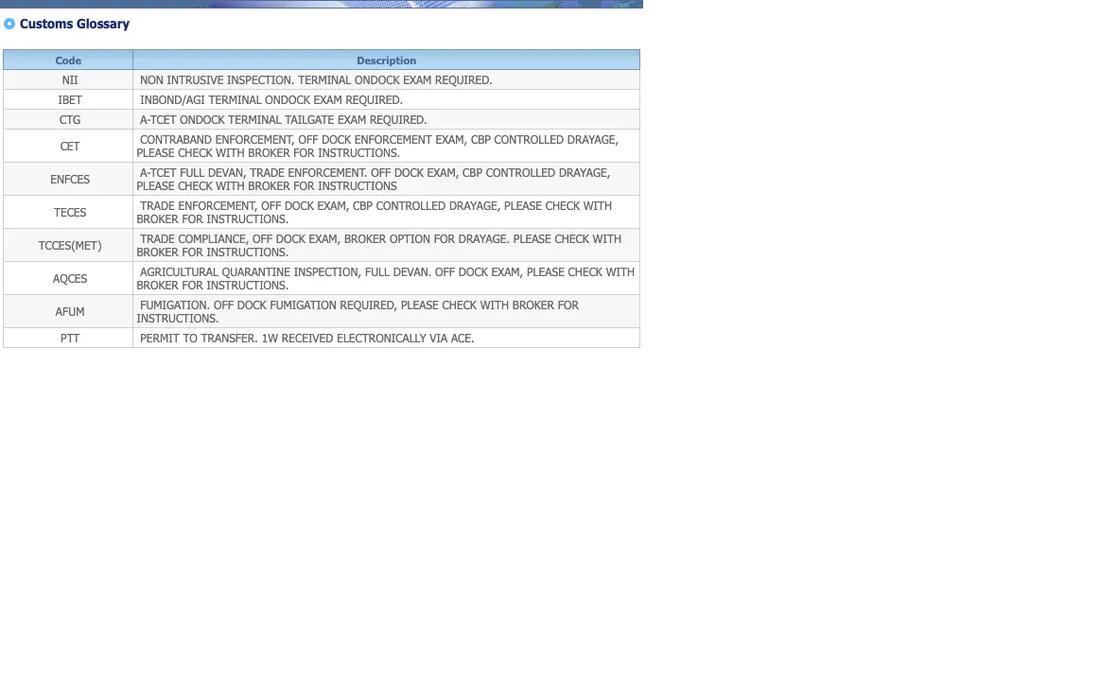 Task type: locate. For each thing, give the bounding box(es) containing it.
terminal
[[298, 73, 351, 86], [209, 93, 262, 106], [228, 113, 281, 126]]

instructions. up a-tcet full devan, trade enforcement. off dock exam, cbp controlled drayage, please check with broker for instructions
[[318, 146, 400, 159]]

1 vertical spatial cbp
[[463, 166, 483, 179]]

cbp inside a-tcet full devan, trade enforcement. off dock exam, cbp controlled drayage, please check with broker for instructions
[[463, 166, 483, 179]]

broker inside trade enforcement, off dock exam, cbp controlled drayage, please check with broker for instructions.
[[137, 212, 179, 225]]

please inside agricultural quarantine inspection, full devan. off dock exam, please check with broker for instructions.
[[527, 265, 565, 278]]

enforcement,
[[215, 132, 295, 146], [178, 199, 258, 212]]

a- inside a-tcet full devan, trade enforcement. off dock exam, cbp controlled drayage, please check with broker for instructions
[[140, 166, 150, 179]]

required. for non intrusive inspection. terminal ondock exam required.
[[435, 73, 493, 86]]

dock down tailgate
[[322, 132, 351, 146]]

2 vertical spatial trade
[[140, 232, 175, 245]]

required.
[[435, 73, 493, 86], [346, 93, 403, 106], [370, 113, 427, 126]]

exam
[[403, 73, 432, 86], [314, 93, 342, 106], [338, 113, 366, 126]]

permit to transfer. 1w received electronically via ace.
[[137, 331, 475, 344]]

2 vertical spatial cbp
[[353, 199, 373, 212]]

code
[[55, 53, 81, 66]]

inspection.
[[227, 73, 295, 86]]

fumigation. off dock fumigation required, please check with broker for instructions.
[[137, 298, 579, 325]]

with inside contraband enforcement, off dock enforcement exam, cbp controlled drayage, please check with broker for instructions.
[[216, 146, 245, 159]]

enforcement.
[[288, 166, 368, 179]]

0 vertical spatial tcet
[[150, 113, 176, 126]]

trade up the agricultural
[[140, 232, 175, 245]]

full down trade compliance, off dock exam, broker option for drayage. please check with broker for instructions.
[[365, 265, 390, 278]]

0 vertical spatial trade
[[250, 166, 285, 179]]

dock down enforcement.
[[285, 199, 314, 212]]

contraband enforcement, off dock enforcement exam, cbp controlled drayage, please check with broker for instructions.
[[137, 132, 619, 159]]

trade enforcement, off dock exam, cbp controlled drayage, please check with broker for instructions.
[[137, 199, 612, 225]]

enforcement, inside trade enforcement, off dock exam, cbp controlled drayage, please check with broker for instructions.
[[178, 199, 258, 212]]

off
[[298, 132, 318, 146], [371, 166, 391, 179], [261, 199, 281, 212], [253, 232, 273, 245], [435, 265, 455, 278], [214, 298, 234, 311]]

ondock
[[355, 73, 400, 86], [265, 93, 310, 106], [180, 113, 225, 126]]

trade down contraband
[[140, 199, 175, 212]]

instructions. up compliance,
[[207, 212, 289, 225]]

with inside trade enforcement, off dock exam, cbp controlled drayage, please check with broker for instructions.
[[584, 199, 612, 212]]

check inside contraband enforcement, off dock enforcement exam, cbp controlled drayage, please check with broker for instructions.
[[178, 146, 212, 159]]

tcet
[[150, 113, 176, 126], [150, 166, 176, 179]]

instructions. inside agricultural quarantine inspection, full devan. off dock exam, please check with broker for instructions.
[[207, 278, 289, 291]]

tcet inside a-tcet full devan, trade enforcement. off dock exam, cbp controlled drayage, please check with broker for instructions
[[150, 166, 176, 179]]

1 tcet from the top
[[150, 113, 176, 126]]

drayage, inside a-tcet full devan, trade enforcement. off dock exam, cbp controlled drayage, please check with broker for instructions
[[559, 166, 611, 179]]

instructions. up the quarantine
[[207, 245, 289, 258]]

enforcement
[[355, 132, 432, 146]]

instructions. up 'transfer.'
[[207, 278, 289, 291]]

2 tcet from the top
[[150, 166, 176, 179]]

broker inside contraband enforcement, off dock enforcement exam, cbp controlled drayage, please check with broker for instructions.
[[248, 146, 290, 159]]

2 vertical spatial terminal
[[228, 113, 281, 126]]

terminal down inspection.
[[209, 93, 262, 106]]

2 vertical spatial controlled
[[376, 199, 446, 212]]

exam, down "instructions"
[[317, 199, 349, 212]]

option
[[390, 232, 431, 245]]

inspection,
[[294, 265, 362, 278]]

trade inside trade enforcement, off dock exam, cbp controlled drayage, please check with broker for instructions.
[[140, 199, 175, 212]]

terminal down inbond/agi terminal ondock exam required.
[[228, 113, 281, 126]]

with inside a-tcet full devan, trade enforcement. off dock exam, cbp controlled drayage, please check with broker for instructions
[[216, 179, 245, 192]]

1 vertical spatial enforcement,
[[178, 199, 258, 212]]

2 a- from the top
[[140, 166, 150, 179]]

dock
[[322, 132, 351, 146], [394, 166, 424, 179], [285, 199, 314, 212], [276, 232, 305, 245], [459, 265, 488, 278], [237, 298, 266, 311]]

trade right devan,
[[250, 166, 285, 179]]

tcet down contraband
[[150, 166, 176, 179]]

instructions. inside trade compliance, off dock exam, broker option for drayage. please check with broker for instructions.
[[207, 245, 289, 258]]

tcet for full
[[150, 166, 176, 179]]

drayage,
[[568, 132, 619, 146], [559, 166, 611, 179], [449, 199, 501, 212]]

ondock up contraband
[[180, 113, 225, 126]]

for
[[294, 146, 315, 159], [294, 179, 315, 192], [182, 212, 203, 225], [434, 232, 455, 245], [182, 245, 203, 258], [182, 278, 203, 291], [558, 298, 579, 311]]

drayage, inside trade enforcement, off dock exam, cbp controlled drayage, please check with broker for instructions.
[[449, 199, 501, 212]]

0 vertical spatial controlled
[[494, 132, 564, 146]]

2 horizontal spatial ondock
[[355, 73, 400, 86]]

electronically
[[337, 331, 426, 344]]

please inside contraband enforcement, off dock enforcement exam, cbp controlled drayage, please check with broker for instructions.
[[137, 146, 174, 159]]

controlled inside trade enforcement, off dock exam, cbp controlled drayage, please check with broker for instructions.
[[376, 199, 446, 212]]

0 vertical spatial ondock
[[355, 73, 400, 86]]

dock up the quarantine
[[276, 232, 305, 245]]

required,
[[340, 298, 398, 311]]

for inside agricultural quarantine inspection, full devan. off dock exam, please check with broker for instructions.
[[182, 278, 203, 291]]

customs
[[20, 16, 73, 31]]

exam, inside contraband enforcement, off dock enforcement exam, cbp controlled drayage, please check with broker for instructions.
[[436, 132, 468, 146]]

fumigation.
[[140, 298, 210, 311]]

off inside agricultural quarantine inspection, full devan. off dock exam, please check with broker for instructions.
[[435, 265, 455, 278]]

2 vertical spatial ondock
[[180, 113, 225, 126]]

a- down contraband
[[140, 166, 150, 179]]

check inside trade enforcement, off dock exam, cbp controlled drayage, please check with broker for instructions.
[[546, 199, 580, 212]]

terminal up tailgate
[[298, 73, 351, 86]]

off inside contraband enforcement, off dock enforcement exam, cbp controlled drayage, please check with broker for instructions.
[[298, 132, 318, 146]]

exam,
[[436, 132, 468, 146], [427, 166, 459, 179], [317, 199, 349, 212], [309, 232, 341, 245], [491, 265, 523, 278]]

dock down the quarantine
[[237, 298, 266, 311]]

compliance,
[[178, 232, 249, 245]]

1 vertical spatial trade
[[140, 199, 175, 212]]

cbp right enforcement
[[471, 132, 491, 146]]

trade compliance, off dock exam, broker option for drayage. please check with broker for instructions.
[[137, 232, 622, 258]]

ondock down description
[[355, 73, 400, 86]]

a-
[[140, 113, 150, 126], [140, 166, 150, 179]]

1 vertical spatial controlled
[[486, 166, 556, 179]]

drayage, inside contraband enforcement, off dock enforcement exam, cbp controlled drayage, please check with broker for instructions.
[[568, 132, 619, 146]]

1 vertical spatial full
[[365, 265, 390, 278]]

check inside fumigation. off dock fumigation required, please check with broker for instructions.
[[442, 298, 477, 311]]

exam up contraband enforcement, off dock enforcement exam, cbp controlled drayage, please check with broker for instructions. at the top
[[338, 113, 366, 126]]

0 horizontal spatial full
[[180, 166, 205, 179]]

0 vertical spatial a-
[[140, 113, 150, 126]]

instructions.
[[318, 146, 400, 159], [207, 212, 289, 225], [207, 245, 289, 258], [207, 278, 289, 291], [137, 311, 219, 325]]

full left devan,
[[180, 166, 205, 179]]

exam, inside agricultural quarantine inspection, full devan. off dock exam, please check with broker for instructions.
[[491, 265, 523, 278]]

2 vertical spatial exam
[[338, 113, 366, 126]]

1 horizontal spatial full
[[365, 265, 390, 278]]

0 horizontal spatial ondock
[[180, 113, 225, 126]]

exam, down drayage. in the top left of the page
[[491, 265, 523, 278]]

enforcement, up compliance,
[[178, 199, 258, 212]]

trade inside trade compliance, off dock exam, broker option for drayage. please check with broker for instructions.
[[140, 232, 175, 245]]

0 vertical spatial exam
[[403, 73, 432, 86]]

enforcement, down a-tcet ondock terminal tailgate exam required.
[[215, 132, 295, 146]]

1 vertical spatial drayage,
[[559, 166, 611, 179]]

1 a- from the top
[[140, 113, 150, 126]]

cbp up drayage. in the top left of the page
[[463, 166, 483, 179]]

aqces
[[49, 272, 87, 285]]

0 vertical spatial cbp
[[471, 132, 491, 146]]

for inside trade enforcement, off dock exam, cbp controlled drayage, please check with broker for instructions.
[[182, 212, 203, 225]]

check
[[178, 146, 212, 159], [178, 179, 212, 192], [546, 199, 580, 212], [555, 232, 589, 245], [568, 265, 603, 278], [442, 298, 477, 311]]

instructions. up the to
[[137, 311, 219, 325]]

0 vertical spatial terminal
[[298, 73, 351, 86]]

exam, right enforcement
[[436, 132, 468, 146]]

enforcement, inside contraband enforcement, off dock enforcement exam, cbp controlled drayage, please check with broker for instructions.
[[215, 132, 295, 146]]

controlled inside contraband enforcement, off dock enforcement exam, cbp controlled drayage, please check with broker for instructions.
[[494, 132, 564, 146]]

exam, down enforcement
[[427, 166, 459, 179]]

1 vertical spatial a-
[[140, 166, 150, 179]]

with
[[216, 146, 245, 159], [216, 179, 245, 192], [584, 199, 612, 212], [593, 232, 622, 245], [606, 265, 635, 278], [480, 298, 509, 311]]

0 vertical spatial required.
[[435, 73, 493, 86]]

cbp down "instructions"
[[353, 199, 373, 212]]

cbp
[[471, 132, 491, 146], [463, 166, 483, 179], [353, 199, 373, 212]]

1 horizontal spatial ondock
[[265, 93, 310, 106]]

enforcement, for for
[[178, 199, 258, 212]]

check inside agricultural quarantine inspection, full devan. off dock exam, please check with broker for instructions.
[[568, 265, 603, 278]]

transfer.
[[201, 331, 258, 344]]

to
[[183, 331, 198, 344]]

quarantine
[[222, 265, 291, 278]]

dock down enforcement
[[394, 166, 424, 179]]

1w
[[262, 331, 278, 344]]

broker inside a-tcet full devan, trade enforcement. off dock exam, cbp controlled drayage, please check with broker for instructions
[[248, 179, 290, 192]]

a- down inbond/agi
[[140, 113, 150, 126]]

exam, up the inspection,
[[309, 232, 341, 245]]

for inside contraband enforcement, off dock enforcement exam, cbp controlled drayage, please check with broker for instructions.
[[294, 146, 315, 159]]

please inside fumigation. off dock fumigation required, please check with broker for instructions.
[[401, 298, 439, 311]]

intrusive
[[167, 73, 224, 86]]

a-tcet ondock terminal tailgate exam required.
[[137, 113, 427, 126]]

broker inside agricultural quarantine inspection, full devan. off dock exam, please check with broker for instructions.
[[137, 278, 179, 291]]

exam down the "non intrusive inspection. terminal ondock exam required."
[[314, 93, 342, 106]]

for inside a-tcet full devan, trade enforcement. off dock exam, cbp controlled drayage, please check with broker for instructions
[[294, 179, 315, 192]]

trade for compliance,
[[140, 232, 175, 245]]

tcet down inbond/agi
[[150, 113, 176, 126]]

0 vertical spatial enforcement,
[[215, 132, 295, 146]]

full
[[180, 166, 205, 179], [365, 265, 390, 278]]

for inside fumigation. off dock fumigation required, please check with broker for instructions.
[[558, 298, 579, 311]]

cbp inside contraband enforcement, off dock enforcement exam, cbp controlled drayage, please check with broker for instructions.
[[471, 132, 491, 146]]

off inside trade compliance, off dock exam, broker option for drayage. please check with broker for instructions.
[[253, 232, 273, 245]]

ondock up a-tcet ondock terminal tailgate exam required.
[[265, 93, 310, 106]]

dock down drayage. in the top left of the page
[[459, 265, 488, 278]]

exam down description
[[403, 73, 432, 86]]

trade
[[250, 166, 285, 179], [140, 199, 175, 212], [140, 232, 175, 245]]

1 vertical spatial ondock
[[265, 93, 310, 106]]

1 vertical spatial tcet
[[150, 166, 176, 179]]

1 vertical spatial required.
[[346, 93, 403, 106]]

broker
[[248, 146, 290, 159], [248, 179, 290, 192], [137, 212, 179, 225], [344, 232, 386, 245], [137, 245, 179, 258], [137, 278, 179, 291], [513, 298, 555, 311]]

0 vertical spatial full
[[180, 166, 205, 179]]

controlled
[[494, 132, 564, 146], [486, 166, 556, 179], [376, 199, 446, 212]]

a- for a-tcet full devan, trade enforcement. off dock exam, cbp controlled drayage, please check with broker for instructions
[[140, 166, 150, 179]]

0 vertical spatial drayage,
[[568, 132, 619, 146]]

2 vertical spatial required.
[[370, 113, 427, 126]]

ptt
[[57, 331, 80, 344]]

with inside trade compliance, off dock exam, broker option for drayage. please check with broker for instructions.
[[593, 232, 622, 245]]

2 vertical spatial drayage,
[[449, 199, 501, 212]]

please
[[137, 146, 174, 159], [137, 179, 174, 192], [504, 199, 542, 212], [514, 232, 551, 245], [527, 265, 565, 278], [401, 298, 439, 311]]

terminal for ondock
[[228, 113, 281, 126]]

cbp inside trade enforcement, off dock exam, cbp controlled drayage, please check with broker for instructions.
[[353, 199, 373, 212]]



Task type: vqa. For each thing, say whether or not it's contained in the screenshot.
second Tcet from the bottom
yes



Task type: describe. For each thing, give the bounding box(es) containing it.
exam for ondock
[[403, 73, 432, 86]]

full inside agricultural quarantine inspection, full devan. off dock exam, please check with broker for instructions.
[[365, 265, 390, 278]]

ace.
[[451, 331, 475, 344]]

exam, inside trade enforcement, off dock exam, cbp controlled drayage, please check with broker for instructions.
[[317, 199, 349, 212]]

ibet
[[55, 93, 82, 106]]

1 vertical spatial terminal
[[209, 93, 262, 106]]

cet
[[57, 139, 80, 152]]

controlled inside a-tcet full devan, trade enforcement. off dock exam, cbp controlled drayage, please check with broker for instructions
[[486, 166, 556, 179]]

exam, inside trade compliance, off dock exam, broker option for drayage. please check with broker for instructions.
[[309, 232, 341, 245]]

please inside a-tcet full devan, trade enforcement. off dock exam, cbp controlled drayage, please check with broker for instructions
[[137, 179, 174, 192]]

with inside fumigation. off dock fumigation required, please check with broker for instructions.
[[480, 298, 509, 311]]

tailgate
[[285, 113, 334, 126]]

instructions. inside contraband enforcement, off dock enforcement exam, cbp controlled drayage, please check with broker for instructions.
[[318, 146, 400, 159]]

1 vertical spatial exam
[[314, 93, 342, 106]]

trade inside a-tcet full devan, trade enforcement. off dock exam, cbp controlled drayage, please check with broker for instructions
[[250, 166, 285, 179]]

check inside trade compliance, off dock exam, broker option for drayage. please check with broker for instructions.
[[555, 232, 589, 245]]

tcces(met)
[[35, 238, 102, 252]]

dock inside agricultural quarantine inspection, full devan. off dock exam, please check with broker for instructions.
[[459, 265, 488, 278]]

devan.
[[393, 265, 432, 278]]

dock inside a-tcet full devan, trade enforcement. off dock exam, cbp controlled drayage, please check with broker for instructions
[[394, 166, 424, 179]]

fumigation
[[270, 298, 337, 311]]

customs glossary
[[20, 16, 130, 31]]

nii
[[59, 73, 78, 86]]

full inside a-tcet full devan, trade enforcement. off dock exam, cbp controlled drayage, please check with broker for instructions
[[180, 166, 205, 179]]

agricultural quarantine inspection, full devan. off dock exam, please check with broker for instructions.
[[137, 265, 635, 291]]

teces
[[50, 205, 86, 219]]

instructions
[[318, 179, 397, 192]]

please inside trade compliance, off dock exam, broker option for drayage. please check with broker for instructions.
[[514, 232, 551, 245]]

terminal for inspection.
[[298, 73, 351, 86]]

dock inside trade compliance, off dock exam, broker option for drayage. please check with broker for instructions.
[[276, 232, 305, 245]]

inbond/agi
[[140, 93, 205, 106]]

devan,
[[208, 166, 247, 179]]

dock inside contraband enforcement, off dock enforcement exam, cbp controlled drayage, please check with broker for instructions.
[[322, 132, 351, 146]]

non intrusive inspection. terminal ondock exam required.
[[137, 73, 493, 86]]

enfces
[[47, 172, 90, 185]]

tcet for ondock
[[150, 113, 176, 126]]

via
[[430, 331, 448, 344]]

ondock for tailgate
[[180, 113, 225, 126]]

permit
[[140, 331, 180, 344]]

dock inside fumigation. off dock fumigation required, please check with broker for instructions.
[[237, 298, 266, 311]]

enforcement, for broker
[[215, 132, 295, 146]]

required. for a-tcet ondock terminal tailgate exam required.
[[370, 113, 427, 126]]

ondock for required.
[[265, 93, 310, 106]]

contraband
[[140, 132, 212, 146]]

broker inside fumigation. off dock fumigation required, please check with broker for instructions.
[[513, 298, 555, 311]]

exam, inside a-tcet full devan, trade enforcement. off dock exam, cbp controlled drayage, please check with broker for instructions
[[427, 166, 459, 179]]

received
[[282, 331, 333, 344]]

off inside trade enforcement, off dock exam, cbp controlled drayage, please check with broker for instructions.
[[261, 199, 281, 212]]

off inside a-tcet full devan, trade enforcement. off dock exam, cbp controlled drayage, please check with broker for instructions
[[371, 166, 391, 179]]

ctg
[[56, 113, 81, 126]]

trade for enforcement,
[[140, 199, 175, 212]]

glossary
[[77, 16, 130, 31]]

a-tcet full devan, trade enforcement. off dock exam, cbp controlled drayage, please check with broker for instructions
[[137, 166, 611, 192]]

off inside fumigation. off dock fumigation required, please check with broker for instructions.
[[214, 298, 234, 311]]

instructions. inside fumigation. off dock fumigation required, please check with broker for instructions.
[[137, 311, 219, 325]]

please inside trade enforcement, off dock exam, cbp controlled drayage, please check with broker for instructions.
[[504, 199, 542, 212]]

drayage.
[[459, 232, 510, 245]]

with inside agricultural quarantine inspection, full devan. off dock exam, please check with broker for instructions.
[[606, 265, 635, 278]]

instructions. inside trade enforcement, off dock exam, cbp controlled drayage, please check with broker for instructions.
[[207, 212, 289, 225]]

agricultural
[[140, 265, 219, 278]]

description
[[357, 53, 417, 66]]

check inside a-tcet full devan, trade enforcement. off dock exam, cbp controlled drayage, please check with broker for instructions
[[178, 179, 212, 192]]

a- for a-tcet ondock terminal tailgate exam required.
[[140, 113, 150, 126]]

non
[[140, 73, 163, 86]]

dock inside trade enforcement, off dock exam, cbp controlled drayage, please check with broker for instructions.
[[285, 199, 314, 212]]

inbond/agi terminal ondock exam required.
[[137, 93, 403, 106]]

afum
[[52, 305, 85, 318]]

exam for tailgate
[[338, 113, 366, 126]]



